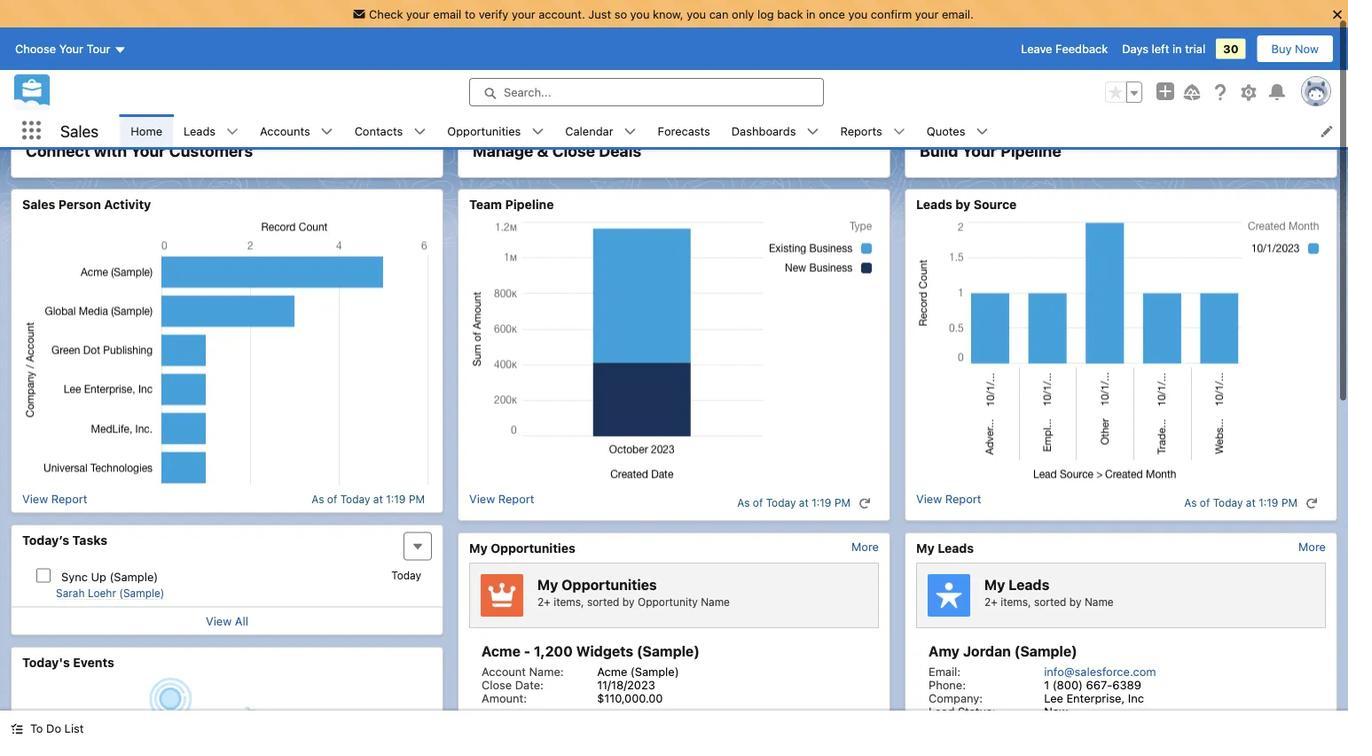 Task type: locate. For each thing, give the bounding box(es) containing it.
text default image inside leads list item
[[226, 126, 239, 138]]

2 - from the top
[[524, 660, 531, 677]]

2 horizontal spatial your
[[915, 7, 939, 20]]

leads right 'home'
[[184, 124, 216, 137]]

1 lead from the top
[[929, 632, 955, 645]]

0 horizontal spatial pipeline
[[505, 124, 554, 138]]

text default image right reports
[[893, 126, 906, 138]]

info@salesforce.com down "website"
[[1044, 709, 1156, 722]]

acme (sample) up $110,000.00
[[597, 592, 679, 605]]

account name: down 1100
[[482, 682, 564, 695]]

sorted up the acme - 1,200 widgets (sample)
[[587, 523, 620, 535]]

name up 667-
[[1085, 523, 1114, 535]]

report up today's tasks
[[51, 419, 87, 432]]

1 horizontal spatial report
[[498, 419, 534, 432]]

1 horizontal spatial at
[[799, 424, 809, 436]]

manage
[[473, 68, 533, 87]]

your right with
[[131, 68, 166, 87]]

by left opportunity
[[623, 523, 635, 535]]

2 lead from the top
[[929, 645, 955, 658]]

1 2+ from the left
[[538, 523, 551, 535]]

acme down the acme - 1,200 widgets (sample)
[[597, 592, 627, 605]]

lead source:
[[929, 645, 999, 658]]

you right once
[[848, 7, 868, 20]]

(sample) up $105,000.00
[[631, 682, 679, 695]]

list
[[120, 114, 1348, 147]]

0 vertical spatial email:
[[929, 592, 961, 605]]

report up my opportunities
[[498, 419, 534, 432]]

widgets up 11/18/2023 on the left
[[576, 570, 633, 587]]

opportunity
[[638, 523, 698, 535]]

0 vertical spatial in
[[806, 7, 816, 20]]

1 vertical spatial close date:
[[482, 695, 544, 709]]

text default image left reports link
[[807, 126, 819, 138]]

leads list item
[[173, 114, 249, 147]]

text default image left accounts
[[226, 126, 239, 138]]

1 vertical spatial widgets
[[570, 660, 627, 677]]

2 vertical spatial close
[[482, 695, 512, 709]]

1 horizontal spatial of
[[753, 424, 763, 436]]

quotes link
[[916, 114, 976, 147]]

email
[[433, 7, 462, 20]]

2 horizontal spatial by
[[1070, 523, 1082, 535]]

check your email to verify your account. just so you know, you can only log back in once you confirm your email.
[[369, 7, 974, 20]]

1 horizontal spatial pm
[[835, 424, 851, 436]]

1
[[1044, 605, 1050, 618]]

0 horizontal spatial items,
[[554, 523, 584, 535]]

close date: down 1,200
[[482, 605, 544, 618]]

0 horizontal spatial report
[[51, 419, 87, 432]]

0 horizontal spatial sales
[[22, 124, 55, 138]]

manage & close deals
[[473, 68, 642, 87]]

1 vertical spatial close
[[482, 605, 512, 618]]

tasks
[[72, 460, 107, 474]]

pipeline down leave
[[1001, 68, 1062, 87]]

leads down build
[[916, 124, 953, 138]]

your right verify
[[512, 7, 536, 20]]

buy
[[1272, 42, 1292, 56]]

your left the tour
[[59, 42, 83, 56]]

today's
[[22, 582, 70, 597]]

text default image right contacts
[[414, 126, 426, 138]]

name: down 1100
[[529, 682, 564, 695]]

1 vertical spatial -
[[524, 660, 531, 677]]

sorted up amy jordan (sample)
[[1034, 523, 1067, 535]]

2 account name: from the top
[[482, 682, 564, 695]]

1 horizontal spatial pipeline
[[1001, 68, 1062, 87]]

0 horizontal spatial your
[[406, 7, 430, 20]]

dashboards list item
[[721, 114, 830, 147]]

today's events
[[22, 582, 114, 597]]

2 close date: from the top
[[482, 695, 544, 709]]

lead down company:
[[929, 645, 955, 658]]

as
[[312, 420, 324, 432], [737, 424, 750, 436], [1184, 424, 1197, 436]]

2 vertical spatial opportunities
[[562, 503, 657, 520]]

1 info@salesforce.com from the top
[[1044, 592, 1156, 605]]

2 2+ from the left
[[985, 523, 998, 535]]

2 horizontal spatial at
[[1246, 424, 1256, 436]]

0 horizontal spatial view
[[22, 419, 48, 432]]

forecasts
[[658, 124, 710, 137]]

1 vertical spatial info@salesforce.com link
[[1044, 709, 1156, 722]]

1 account from the top
[[482, 592, 526, 605]]

0 vertical spatial acme (sample)
[[597, 592, 679, 605]]

0 horizontal spatial as
[[312, 420, 324, 432]]

1 horizontal spatial text default image
[[893, 126, 906, 138]]

amy
[[929, 570, 960, 587]]

date: down 1100
[[515, 695, 544, 709]]

pipeline down search... in the top left of the page
[[505, 124, 554, 138]]

text default image inside opportunities list item
[[532, 126, 544, 138]]

view inside view report as of today at 1:​19 pm
[[469, 419, 495, 432]]

acme (sample) for acme - 1,200 widgets (sample)
[[597, 592, 679, 605]]

enterprise,
[[1067, 618, 1125, 632]]

2 items, from the left
[[1001, 523, 1031, 535]]

1 your from the left
[[406, 7, 430, 20]]

1 - from the top
[[524, 570, 531, 587]]

name: for 1,200
[[529, 592, 564, 605]]

2 report from the left
[[498, 419, 534, 432]]

dashboards
[[732, 124, 796, 137]]

2 email: from the top
[[929, 709, 961, 722]]

of inside view report as of today at 1:​19 pm
[[753, 424, 763, 436]]

opportunities inside list item
[[447, 124, 521, 137]]

leads inside leads link
[[184, 124, 216, 137]]

2+ for &
[[538, 523, 551, 535]]

2 name from the left
[[1085, 523, 1114, 535]]

1 horizontal spatial items,
[[1001, 523, 1031, 535]]

account name:
[[482, 592, 564, 605], [482, 682, 564, 695]]

items, for pipeline
[[1001, 523, 1031, 535]]

0 vertical spatial info@salesforce.com
[[1044, 592, 1156, 605]]

leads up amy jordan (sample)
[[1009, 503, 1050, 520]]

leave feedback
[[1021, 42, 1108, 56]]

1 sorted from the left
[[587, 523, 620, 535]]

opportunities for my opportunities 2+ items, sorted by opportunity name
[[562, 503, 657, 520]]

2+
[[538, 523, 551, 535], [985, 523, 998, 535]]

you left can
[[687, 7, 706, 20]]

opportunities down view report link
[[491, 467, 576, 482]]

leave
[[1021, 42, 1053, 56]]

1 vertical spatial account
[[482, 682, 526, 695]]

build
[[920, 68, 959, 87]]

1 vertical spatial account name:
[[482, 682, 564, 695]]

2 sorted from the left
[[1034, 523, 1067, 535]]

text default image for quotes
[[976, 126, 989, 138]]

view up my opportunities
[[469, 419, 495, 432]]

1 horizontal spatial sales
[[60, 121, 99, 140]]

1 vertical spatial in
[[1173, 42, 1182, 56]]

2 you from the left
[[687, 7, 706, 20]]

0 vertical spatial -
[[524, 570, 531, 587]]

text default image inside calendar list item
[[624, 126, 637, 138]]

text default image for contacts
[[414, 126, 426, 138]]

my down view report link
[[469, 467, 488, 482]]

check
[[369, 7, 403, 20]]

1:​19
[[386, 420, 406, 432], [812, 424, 832, 436], [1259, 424, 1279, 436]]

1 vertical spatial pipeline
[[505, 124, 554, 138]]

text default image left to
[[11, 723, 23, 736]]

2 date: from the top
[[515, 695, 544, 709]]

1 view from the left
[[22, 419, 48, 432]]

1 text default image from the left
[[321, 126, 333, 138]]

text default image right calendar on the left
[[624, 126, 637, 138]]

2+ up jordan
[[985, 523, 998, 535]]

6389
[[1113, 605, 1142, 618]]

2 horizontal spatial 1:​19
[[1259, 424, 1279, 436]]

name inside my leads 2+ items, sorted by name
[[1085, 523, 1114, 535]]

close date:
[[482, 605, 544, 618], [482, 695, 544, 709]]

forecasts link
[[647, 114, 721, 147]]

0 horizontal spatial by
[[623, 523, 635, 535]]

sorted inside my opportunities 2+ items, sorted by opportunity name
[[587, 523, 620, 535]]

list containing home
[[120, 114, 1348, 147]]

leads inside my leads 2+ items, sorted by name
[[1009, 503, 1050, 520]]

- left 1,200
[[524, 570, 531, 587]]

(sample)
[[109, 497, 158, 510], [119, 514, 165, 526], [637, 570, 700, 587], [1015, 570, 1078, 587], [631, 592, 679, 605], [631, 660, 694, 677], [631, 682, 679, 695], [1012, 687, 1075, 704]]

2 horizontal spatial leads
[[1009, 503, 1050, 520]]

2 amount: from the top
[[482, 709, 527, 722]]

reports link
[[830, 114, 893, 147]]

acme (sample) up $105,000.00
[[597, 682, 679, 695]]

text default image inside contacts list item
[[414, 126, 426, 138]]

sorted inside my leads 2+ items, sorted by name
[[1034, 523, 1067, 535]]

1 items, from the left
[[554, 523, 584, 535]]

acme (sample) for acme - 1100 widgets (sample)
[[597, 682, 679, 695]]

email: down andy
[[929, 709, 961, 722]]

2 horizontal spatial your
[[962, 68, 997, 87]]

0 horizontal spatial leads
[[184, 124, 216, 137]]

(sample) down opportunity
[[637, 570, 700, 587]]

1 vertical spatial acme (sample)
[[597, 682, 679, 695]]

email: down amy
[[929, 592, 961, 605]]

in right the left
[[1173, 42, 1182, 56]]

up
[[91, 497, 106, 510]]

text default image down search... in the top left of the page
[[532, 126, 544, 138]]

close date: down 1100
[[482, 695, 544, 709]]

info@salesforce.com up enterprise,
[[1044, 592, 1156, 605]]

list
[[64, 723, 84, 736]]

text default image inside accounts list item
[[321, 126, 333, 138]]

acme left 1100
[[482, 660, 521, 677]]

opportunities list item
[[437, 114, 555, 147]]

0 vertical spatial pipeline
[[1001, 68, 1062, 87]]

1 horizontal spatial view
[[469, 419, 495, 432]]

0 horizontal spatial 1:​19
[[386, 420, 406, 432]]

1 vertical spatial info@salesforce.com
[[1044, 709, 1156, 722]]

verify
[[479, 7, 509, 20]]

lead down phone:
[[929, 632, 955, 645]]

pm
[[409, 420, 425, 432], [835, 424, 851, 436], [1282, 424, 1298, 436]]

1 name: from the top
[[529, 592, 564, 605]]

accounts list item
[[249, 114, 344, 147]]

2 account from the top
[[482, 682, 526, 695]]

1 horizontal spatial name
[[1085, 523, 1114, 535]]

lead for lead status:
[[929, 632, 955, 645]]

2 horizontal spatial of
[[1200, 424, 1210, 436]]

my up jordan
[[985, 503, 1005, 520]]

sync up (sample) sarah loehr (sample)
[[56, 497, 165, 526]]

choose your tour button
[[14, 35, 127, 63]]

choose
[[15, 42, 56, 56]]

1 horizontal spatial leads
[[916, 124, 953, 138]]

text default image inside dashboards list item
[[807, 126, 819, 138]]

0 vertical spatial date:
[[515, 605, 544, 618]]

items, up 1,200
[[554, 523, 584, 535]]

my inside my leads 2+ items, sorted by name
[[985, 503, 1005, 520]]

1 amount: from the top
[[482, 618, 527, 632]]

1 horizontal spatial as
[[737, 424, 750, 436]]

you
[[630, 7, 650, 20], [687, 7, 706, 20], [848, 7, 868, 20]]

days left in trial
[[1122, 42, 1206, 56]]

opportunities down manage
[[447, 124, 521, 137]]

2 horizontal spatial my
[[985, 503, 1005, 520]]

0 horizontal spatial your
[[59, 42, 83, 56]]

your right build
[[962, 68, 997, 87]]

opportunities
[[447, 124, 521, 137], [491, 467, 576, 482], [562, 503, 657, 520]]

leads for leads
[[184, 124, 216, 137]]

smith
[[968, 687, 1008, 704]]

2 info@salesforce.com link from the top
[[1044, 709, 1156, 722]]

opportunities up opportunity
[[562, 503, 657, 520]]

at inside view report as of today at 1:​19 pm
[[799, 424, 809, 436]]

0 horizontal spatial sorted
[[587, 523, 620, 535]]

text default image right accounts
[[321, 126, 333, 138]]

1 horizontal spatial as of today at 1:​19 pm
[[1184, 424, 1298, 436]]

0 horizontal spatial my
[[469, 467, 488, 482]]

amount: for acme - 1,200 widgets (sample)
[[482, 618, 527, 632]]

my inside my opportunities 2+ items, sorted by opportunity name
[[538, 503, 558, 520]]

0 vertical spatial widgets
[[576, 570, 633, 587]]

2+ up 1,200
[[538, 523, 551, 535]]

text default image right 'quotes'
[[976, 126, 989, 138]]

sales person activity
[[22, 124, 151, 138]]

loehr
[[88, 514, 116, 526]]

your left email.
[[915, 7, 939, 20]]

0 vertical spatial account name:
[[482, 592, 564, 605]]

report
[[51, 419, 87, 432], [498, 419, 534, 432]]

lead status:
[[929, 632, 996, 645]]

0 horizontal spatial 2+
[[538, 523, 551, 535]]

1 horizontal spatial your
[[512, 7, 536, 20]]

1 email: from the top
[[929, 592, 961, 605]]

acme
[[482, 570, 521, 587], [597, 592, 627, 605], [482, 660, 521, 677], [597, 682, 627, 695]]

0 vertical spatial opportunities
[[447, 124, 521, 137]]

my down my opportunities link
[[538, 503, 558, 520]]

1 vertical spatial opportunities
[[491, 467, 576, 482]]

info@salesforce.com link down "website"
[[1044, 709, 1156, 722]]

quotes list item
[[916, 114, 999, 147]]

days
[[1122, 42, 1149, 56]]

do
[[46, 723, 61, 736]]

2 text default image from the left
[[893, 126, 906, 138]]

calendar list item
[[555, 114, 647, 147]]

text default image
[[226, 126, 239, 138], [414, 126, 426, 138], [532, 126, 544, 138], [624, 126, 637, 138], [807, 126, 819, 138], [976, 126, 989, 138], [11, 723, 23, 736]]

(sample) up 1
[[1015, 570, 1078, 587]]

2+ inside my opportunities 2+ items, sorted by opportunity name
[[538, 523, 551, 535]]

contacts link
[[344, 114, 414, 147]]

text default image inside the 'reports' list item
[[893, 126, 906, 138]]

2 view from the left
[[469, 419, 495, 432]]

sales left activity
[[60, 121, 99, 140]]

2 horizontal spatial you
[[848, 7, 868, 20]]

2 your from the left
[[512, 7, 536, 20]]

items, inside my leads 2+ items, sorted by name
[[1001, 523, 1031, 535]]

1 account name: from the top
[[482, 592, 564, 605]]

text default image for calendar
[[624, 126, 637, 138]]

widgets
[[576, 570, 633, 587], [570, 660, 627, 677]]

report for view report as of today at 1:​19 pm
[[498, 419, 534, 432]]

text default image for leads
[[226, 126, 239, 138]]

1 horizontal spatial you
[[687, 7, 706, 20]]

2+ inside my leads 2+ items, sorted by name
[[985, 523, 998, 535]]

by inside my opportunities 2+ items, sorted by opportunity name
[[623, 523, 635, 535]]

acme down acme - 1100 widgets (sample)
[[597, 682, 627, 695]]

andy smith (sample)
[[929, 687, 1075, 704]]

company:
[[929, 618, 983, 632]]

by inside my leads 2+ items, sorted by name
[[1070, 523, 1082, 535]]

sales left person
[[22, 124, 55, 138]]

2 horizontal spatial pm
[[1282, 424, 1298, 436]]

0 vertical spatial info@salesforce.com link
[[1044, 592, 1156, 605]]

close date: for 1,200
[[482, 605, 544, 618]]

view up today's
[[22, 419, 48, 432]]

1 report from the left
[[51, 419, 87, 432]]

2 info@salesforce.com from the top
[[1044, 709, 1156, 722]]

view
[[22, 419, 48, 432], [469, 419, 495, 432]]

info@salesforce.com link up enterprise,
[[1044, 592, 1156, 605]]

0 vertical spatial name:
[[529, 592, 564, 605]]

items, up amy jordan (sample)
[[1001, 523, 1031, 535]]

your inside dropdown button
[[59, 42, 83, 56]]

leads for leads by source
[[916, 124, 953, 138]]

date: down 1,200
[[515, 605, 544, 618]]

accounts
[[260, 124, 310, 137]]

sync up (sample) link
[[61, 497, 158, 510]]

know,
[[653, 7, 684, 20]]

1 horizontal spatial 1:​19
[[812, 424, 832, 436]]

amy jordan (sample)
[[929, 570, 1078, 587]]

1 vertical spatial email:
[[929, 709, 961, 722]]

2 name: from the top
[[529, 682, 564, 695]]

2 acme (sample) from the top
[[597, 682, 679, 695]]

2+ for your
[[985, 523, 998, 535]]

acme - 1,200 widgets (sample)
[[482, 570, 700, 587]]

0 vertical spatial amount:
[[482, 618, 527, 632]]

1 horizontal spatial your
[[131, 68, 166, 87]]

widgets for 1100
[[570, 660, 627, 677]]

person
[[58, 124, 101, 138]]

0 vertical spatial account
[[482, 592, 526, 605]]

amount: for acme - 1100 widgets (sample)
[[482, 709, 527, 722]]

0 vertical spatial close
[[552, 68, 595, 87]]

1 acme (sample) from the top
[[597, 592, 679, 605]]

1 horizontal spatial my
[[538, 503, 558, 520]]

your left email
[[406, 7, 430, 20]]

text default image
[[321, 126, 333, 138], [893, 126, 906, 138]]

account for acme - 1,200 widgets (sample)
[[482, 592, 526, 605]]

0 horizontal spatial name
[[701, 523, 730, 535]]

text default image inside quotes list item
[[976, 126, 989, 138]]

leads
[[916, 124, 953, 138], [184, 124, 216, 137], [1009, 503, 1050, 520]]

items, inside my opportunities 2+ items, sorted by opportunity name
[[554, 523, 584, 535]]

opportunities inside my opportunities 2+ items, sorted by opportunity name
[[562, 503, 657, 520]]

in
[[806, 7, 816, 20], [1173, 42, 1182, 56]]

report inside view report as of today at 1:​19 pm
[[498, 419, 534, 432]]

(800)
[[1053, 605, 1083, 618]]

0 vertical spatial close date:
[[482, 605, 544, 618]]

name: down 1,200
[[529, 592, 564, 605]]

account name: down 1,200
[[482, 592, 564, 605]]

1 vertical spatial date:
[[515, 695, 544, 709]]

date: for 1100
[[515, 695, 544, 709]]

0 horizontal spatial in
[[806, 7, 816, 20]]

you right so
[[630, 7, 650, 20]]

(sample) up sarah loehr (sample) link
[[109, 497, 158, 510]]

1 vertical spatial amount:
[[482, 709, 527, 722]]

1 close date: from the top
[[482, 605, 544, 618]]

group
[[1105, 82, 1143, 103]]

0 horizontal spatial you
[[630, 7, 650, 20]]

- left 1100
[[524, 660, 531, 677]]

opportunities link
[[437, 114, 532, 147]]

name
[[701, 523, 730, 535], [1085, 523, 1114, 535]]

close
[[552, 68, 595, 87], [482, 605, 512, 618], [482, 695, 512, 709]]

name right opportunity
[[701, 523, 730, 535]]

connect
[[26, 68, 90, 87]]

11/18/2023
[[597, 605, 655, 618]]

667-
[[1086, 605, 1113, 618]]

by
[[956, 124, 971, 138], [623, 523, 635, 535], [1070, 523, 1082, 535]]

in right back
[[806, 7, 816, 20]]

by left source
[[956, 124, 971, 138]]

1 horizontal spatial sorted
[[1034, 523, 1067, 535]]

1 horizontal spatial 2+
[[985, 523, 998, 535]]

left
[[1152, 42, 1170, 56]]

1 name from the left
[[701, 523, 730, 535]]

1 vertical spatial name:
[[529, 682, 564, 695]]

by up (800)
[[1070, 523, 1082, 535]]

0 horizontal spatial text default image
[[321, 126, 333, 138]]

1 date: from the top
[[515, 605, 544, 618]]

widgets up 10/15/2023
[[570, 660, 627, 677]]

name: for 1100
[[529, 682, 564, 695]]



Task type: vqa. For each thing, say whether or not it's contained in the screenshot.
the top Amount:
yes



Task type: describe. For each thing, give the bounding box(es) containing it.
widgets for 1,200
[[576, 570, 633, 587]]

trial
[[1185, 42, 1206, 56]]

reports list item
[[830, 114, 916, 147]]

(sample) down sync up (sample) link
[[119, 514, 165, 526]]

1:​19 inside view report as of today at 1:​19 pm
[[812, 424, 832, 436]]

contacts list item
[[344, 114, 437, 147]]

your for choose
[[59, 42, 83, 56]]

1100
[[534, 660, 567, 677]]

text default image inside to do list button
[[11, 723, 23, 736]]

my opportunities link
[[469, 467, 576, 483]]

acme - 1100 widgets (sample)
[[482, 660, 694, 677]]

search... button
[[469, 78, 824, 107]]

team
[[469, 124, 502, 138]]

search...
[[504, 86, 551, 99]]

1 (800) 667-6389
[[1044, 605, 1142, 618]]

view report link
[[469, 419, 534, 440]]

email: for first info@salesforce.com link from the bottom of the page
[[929, 709, 961, 722]]

email: for second info@salesforce.com link from the bottom of the page
[[929, 592, 961, 605]]

by for build your pipeline
[[1070, 523, 1082, 535]]

quotes
[[927, 124, 966, 137]]

close for 1,200
[[482, 605, 512, 618]]

deals
[[599, 68, 642, 87]]

1 horizontal spatial by
[[956, 124, 971, 138]]

status:
[[958, 632, 996, 645]]

info@salesforce.com for second info@salesforce.com link from the bottom of the page
[[1044, 592, 1156, 605]]

- for 1100
[[524, 660, 531, 677]]

text default image for reports
[[893, 126, 906, 138]]

leads by source
[[916, 124, 1017, 138]]

account for acme - 1100 widgets (sample)
[[482, 682, 526, 695]]

0 horizontal spatial as of today at 1:​19 pm
[[312, 420, 425, 432]]

to
[[465, 7, 476, 20]]

home link
[[120, 114, 173, 147]]

text default image for opportunities
[[532, 126, 544, 138]]

0 horizontal spatial of
[[327, 420, 337, 432]]

text default image for accounts
[[321, 126, 333, 138]]

buy now
[[1272, 42, 1319, 56]]

sales for sales person activity
[[22, 124, 55, 138]]

(sample) up $110,000.00
[[631, 592, 679, 605]]

as inside view report as of today at 1:​19 pm
[[737, 424, 750, 436]]

calendar
[[565, 124, 613, 137]]

website
[[1044, 645, 1088, 658]]

- for 1,200
[[524, 570, 531, 587]]

connect with your customers
[[26, 68, 253, 87]]

to do list button
[[0, 711, 94, 747]]

with
[[94, 68, 127, 87]]

team pipeline
[[469, 124, 554, 138]]

dashboards link
[[721, 114, 807, 147]]

my leads 2+ items, sorted by name
[[985, 503, 1114, 535]]

pm inside view report as of today at 1:​19 pm
[[835, 424, 851, 436]]

back
[[777, 7, 803, 20]]

today inside view report as of today at 1:​19 pm
[[766, 424, 796, 436]]

view for view report
[[22, 419, 48, 432]]

can
[[709, 7, 729, 20]]

name inside my opportunities 2+ items, sorted by opportunity name
[[701, 523, 730, 535]]

leave feedback link
[[1021, 42, 1108, 56]]

sorted for pipeline
[[1034, 523, 1067, 535]]

(sample) down "website"
[[1012, 687, 1075, 704]]

build your pipeline
[[920, 68, 1062, 87]]

buy now button
[[1257, 35, 1334, 63]]

tour
[[87, 42, 110, 56]]

feedback
[[1056, 42, 1108, 56]]

my for manage & close deals
[[538, 503, 558, 520]]

phone:
[[929, 605, 966, 618]]

my for build your pipeline
[[985, 503, 1005, 520]]

sales for sales
[[60, 121, 99, 140]]

2 horizontal spatial as
[[1184, 424, 1197, 436]]

choose your tour
[[15, 42, 110, 56]]

once
[[819, 7, 845, 20]]

sorted for close
[[587, 523, 620, 535]]

lee enterprise, inc
[[1044, 618, 1144, 632]]

source:
[[958, 645, 999, 658]]

$110,000.00
[[597, 618, 663, 632]]

log
[[758, 7, 774, 20]]

sync
[[61, 497, 88, 510]]

today's tasks
[[22, 460, 107, 474]]

accounts link
[[249, 114, 321, 147]]

(sample) up 10/15/2023
[[631, 660, 694, 677]]

customers
[[169, 68, 253, 87]]

sarah
[[56, 514, 85, 526]]

3 you from the left
[[848, 7, 868, 20]]

report for view report
[[51, 419, 87, 432]]

1 you from the left
[[630, 7, 650, 20]]

your for build
[[962, 68, 997, 87]]

activity
[[104, 124, 151, 138]]

contacts
[[355, 124, 403, 137]]

andy
[[929, 687, 965, 704]]

lee
[[1044, 618, 1064, 632]]

confirm
[[871, 7, 912, 20]]

0 horizontal spatial at
[[373, 420, 383, 432]]

10/15/2023
[[597, 695, 657, 709]]

0 horizontal spatial pm
[[409, 420, 425, 432]]

only
[[732, 7, 754, 20]]

lead for lead source:
[[929, 645, 955, 658]]

account.
[[539, 7, 585, 20]]

view report as of today at 1:​19 pm
[[469, 419, 851, 436]]

today's
[[22, 460, 69, 474]]

now
[[1295, 42, 1319, 56]]

account name: for 1100
[[482, 682, 564, 695]]

3 your from the left
[[915, 7, 939, 20]]

1 horizontal spatial in
[[1173, 42, 1182, 56]]

items, for close
[[554, 523, 584, 535]]

jordan
[[963, 570, 1011, 587]]

calendar link
[[555, 114, 624, 147]]

view report
[[22, 419, 87, 432]]

text default image for dashboards
[[807, 126, 819, 138]]

to do list
[[30, 723, 84, 736]]

inc
[[1128, 618, 1144, 632]]

close date: for 1100
[[482, 695, 544, 709]]

by for manage & close deals
[[623, 523, 635, 535]]

close for 1100
[[482, 695, 512, 709]]

30
[[1223, 42, 1239, 56]]

1 info@salesforce.com link from the top
[[1044, 592, 1156, 605]]

my opportunities 2+ items, sorted by opportunity name
[[538, 503, 730, 535]]

just
[[588, 7, 611, 20]]

view for view report as of today at 1:​19 pm
[[469, 419, 495, 432]]

account name: for 1,200
[[482, 592, 564, 605]]

acme left 1,200
[[482, 570, 521, 587]]

info@salesforce.com for first info@salesforce.com link from the bottom of the page
[[1044, 709, 1156, 722]]

events
[[73, 582, 114, 597]]

email.
[[942, 7, 974, 20]]

reports
[[841, 124, 882, 137]]

sarah loehr (sample) link
[[56, 514, 165, 527]]

home
[[131, 124, 162, 137]]

opportunities for my opportunities
[[491, 467, 576, 482]]

&
[[537, 68, 549, 87]]

date: for 1,200
[[515, 605, 544, 618]]



